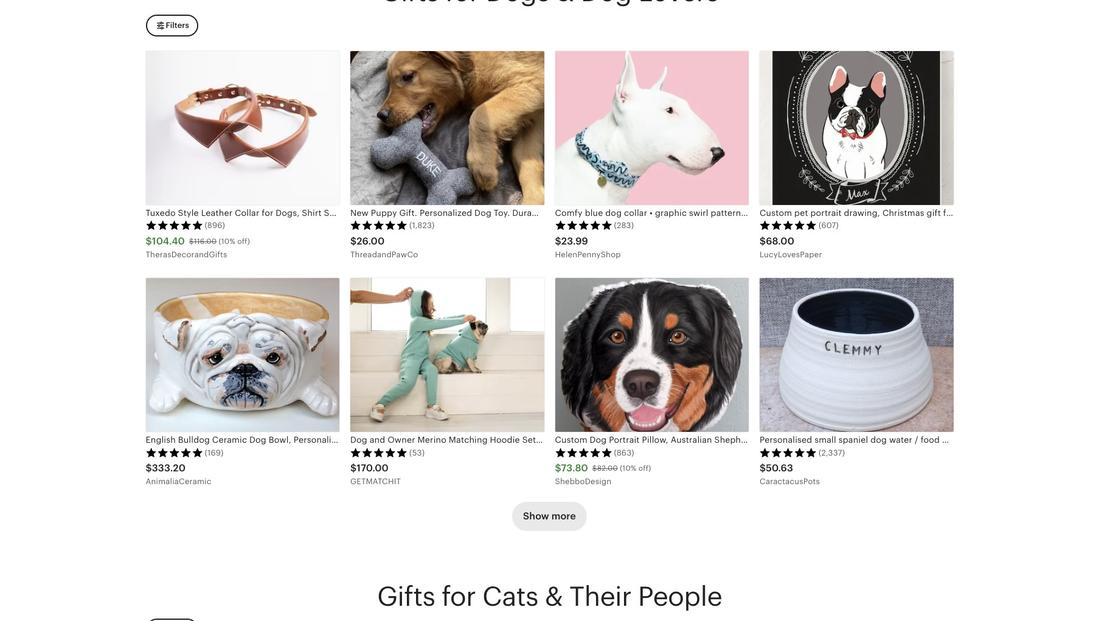 Task type: describe. For each thing, give the bounding box(es) containing it.
2 personalized from the left
[[641, 208, 694, 218]]

2 dog from the left
[[547, 208, 564, 218]]

blue
[[585, 208, 603, 218]]

show more link
[[513, 502, 587, 531]]

dog
[[606, 208, 622, 218]]

104.40
[[152, 236, 185, 247]]

$ for 333.20
[[146, 463, 152, 474]]

(169)
[[205, 448, 224, 457]]

1 horizontal spatial gifts
[[712, 208, 732, 218]]

pet
[[696, 208, 710, 218]]

shebbodesign
[[555, 477, 612, 486]]

$ 50.63 caractacuspots
[[760, 463, 820, 486]]

3 toy. from the left
[[623, 208, 639, 218]]

$ 23.99 helenpennyshop
[[555, 236, 621, 259]]

(607)
[[819, 221, 839, 230]]

comfy
[[555, 208, 583, 218]]

gift.
[[400, 208, 418, 218]]

necktie
[[744, 208, 774, 218]]

50.63
[[766, 463, 794, 474]]

116.00
[[194, 237, 217, 246]]

pattern
[[711, 208, 742, 218]]

more
[[552, 510, 576, 522]]

animaliaceramic
[[146, 477, 211, 486]]

swirl
[[690, 208, 709, 218]]

dog and owner merino matching hoodie set //kid's merino jumpsuit//dog's knitted hoodie//twinning dog owner 2 piece set image
[[351, 278, 544, 432]]

show
[[523, 510, 549, 522]]

for
[[442, 582, 476, 612]]

graphic
[[655, 208, 687, 218]]

68.00
[[766, 236, 795, 247]]

(53)
[[410, 448, 425, 457]]

&
[[545, 582, 563, 612]]

$ for 68.00
[[760, 236, 766, 247]]

(2,337)
[[819, 448, 845, 457]]

(283)
[[614, 221, 634, 230]]

5 out of 5 stars image for 23.99
[[555, 221, 613, 230]]

$ for 170.00
[[351, 463, 357, 474]]

82.00
[[597, 464, 618, 473]]

their
[[570, 582, 632, 612]]

(10% for 73.80
[[620, 464, 637, 473]]

personalised small spaniel dog water / food bowl for long eared dog ears hand thrown wheelthrown handmade stoneware pottery ceramic custom image
[[760, 278, 954, 432]]

gifts for cats & their people
[[377, 582, 722, 612]]

333.20
[[152, 463, 186, 474]]

off) for 73.80
[[639, 464, 651, 473]]

1 dog from the left
[[475, 208, 492, 218]]

helenpennyshop
[[555, 250, 621, 259]]

squeaky
[[585, 208, 621, 218]]

collar
[[624, 208, 648, 218]]

$ 73.80 $ 82.00 (10% off) shebbodesign
[[555, 463, 651, 486]]

$ 104.40 $ 116.00 (10% off) therasdecorandgifts
[[146, 236, 250, 259]]



Task type: vqa. For each thing, say whether or not it's contained in the screenshot.
Durham,
no



Task type: locate. For each thing, give the bounding box(es) containing it.
0 horizontal spatial off)
[[237, 237, 250, 246]]

$ 68.00 lucylovespaper
[[760, 236, 823, 259]]

$ for 23.99
[[555, 236, 562, 247]]

$ inside $ 333.20 animaliaceramic
[[146, 463, 152, 474]]

(863)
[[614, 448, 635, 457]]

1 toy. from the left
[[494, 208, 510, 218]]

5 out of 5 stars image up '170.00'
[[351, 448, 408, 458]]

off) for 104.40
[[237, 237, 250, 246]]

gifts left for
[[377, 582, 435, 612]]

5 out of 5 stars image for 73.80
[[555, 448, 613, 458]]

english bulldog ceramic dog bowl, personalized dog bowl, personalised dog bowl, gifts for dog lovers, pet gift, custom dog bowl, large image
[[146, 278, 340, 432]]

0 horizontal spatial dog
[[475, 208, 492, 218]]

off) inside $ 104.40 $ 116.00 (10% off) therasdecorandgifts
[[237, 237, 250, 246]]

(10% down (896)
[[219, 237, 235, 246]]

comfy blue dog collar • graphic swirl pattern necktie
[[555, 208, 774, 218]]

$ for 73.80
[[555, 463, 561, 474]]

0 horizontal spatial toy.
[[494, 208, 510, 218]]

5 out of 5 stars image for 104.40
[[146, 221, 203, 230]]

comfy blue dog collar • graphic swirl pattern necktie image
[[555, 51, 749, 205]]

gifts
[[712, 208, 732, 218], [377, 582, 435, 612]]

170.00
[[357, 463, 389, 474]]

(10% inside $ 73.80 $ 82.00 (10% off) shebbodesign
[[620, 464, 637, 473]]

filters button
[[146, 15, 198, 37]]

off) right the 82.00 at the bottom right of the page
[[639, 464, 651, 473]]

threadandpawco
[[351, 250, 418, 259]]

5 out of 5 stars image
[[146, 221, 203, 230], [351, 221, 408, 230], [555, 221, 613, 230], [760, 221, 817, 230], [146, 448, 203, 458], [351, 448, 408, 458], [555, 448, 613, 458], [760, 448, 817, 458]]

0 horizontal spatial (10%
[[219, 237, 235, 246]]

0 vertical spatial (10%
[[219, 237, 235, 246]]

23.99
[[562, 236, 588, 247]]

73.80
[[561, 463, 588, 474]]

5 out of 5 stars image for 170.00
[[351, 448, 408, 458]]

5 out of 5 stars image up '68.00'
[[760, 221, 817, 230]]

•
[[650, 208, 653, 218]]

0 horizontal spatial gifts
[[377, 582, 435, 612]]

0 horizontal spatial personalized
[[420, 208, 472, 218]]

26.00
[[357, 236, 385, 247]]

tuxedo style leather collar for dogs, shirt style dog collar, italian leather personalized brass hardware, us made, custom doggy collar image
[[146, 51, 340, 205]]

1 horizontal spatial dog
[[547, 208, 564, 218]]

5 out of 5 stars image up 104.40
[[146, 221, 203, 230]]

5 out of 5 stars image up '333.20'
[[146, 448, 203, 458]]

dog left "durable"
[[475, 208, 492, 218]]

5 out of 5 stars image for 26.00
[[351, 221, 408, 230]]

(1,823)
[[410, 221, 435, 230]]

0 vertical spatial gifts
[[712, 208, 732, 218]]

(10% inside $ 104.40 $ 116.00 (10% off) therasdecorandgifts
[[219, 237, 235, 246]]

personalized
[[420, 208, 472, 218], [641, 208, 694, 218]]

custom dog portrait  pillow,  australian shepherd pillow , personalized  gift for pet lovers, gift for dog lovers, dog lover gifts, dog dad image
[[555, 278, 749, 432]]

$ inside $ 50.63 caractacuspots
[[760, 463, 766, 474]]

1 horizontal spatial (10%
[[620, 464, 637, 473]]

1 horizontal spatial toy.
[[567, 208, 583, 218]]

$ inside $ 26.00 threadandpawco
[[351, 236, 357, 247]]

durable
[[513, 208, 545, 218]]

(10%
[[219, 237, 235, 246], [620, 464, 637, 473]]

$ 26.00 threadandpawco
[[351, 236, 418, 259]]

cats
[[483, 582, 538, 612]]

new
[[351, 208, 369, 218]]

5 out of 5 stars image up 73.80
[[555, 448, 613, 458]]

$ 333.20 animaliaceramic
[[146, 463, 211, 486]]

$ inside $ 170.00 getmatchit
[[351, 463, 357, 474]]

off) right 116.00
[[237, 237, 250, 246]]

people
[[638, 582, 722, 612]]

1 horizontal spatial off)
[[639, 464, 651, 473]]

$ for 26.00
[[351, 236, 357, 247]]

lucylovespaper
[[760, 250, 823, 259]]

5 out of 5 stars image for 50.63
[[760, 448, 817, 458]]

1 horizontal spatial personalized
[[641, 208, 694, 218]]

getmatchit
[[351, 477, 401, 486]]

1 vertical spatial off)
[[639, 464, 651, 473]]

toy. left blue
[[567, 208, 583, 218]]

0 vertical spatial off)
[[237, 237, 250, 246]]

dog right "durable"
[[547, 208, 564, 218]]

new puppy gift. personalized dog toy. durable dog toy. squeaky toy. personalized pet gifts image
[[351, 51, 544, 205]]

1 personalized from the left
[[420, 208, 472, 218]]

toy.
[[494, 208, 510, 218], [567, 208, 583, 218], [623, 208, 639, 218]]

filters
[[166, 21, 189, 30]]

toy. left "durable"
[[494, 208, 510, 218]]

$ 170.00 getmatchit
[[351, 463, 401, 486]]

2 toy. from the left
[[567, 208, 583, 218]]

5 out of 5 stars image down puppy
[[351, 221, 408, 230]]

off) inside $ 73.80 $ 82.00 (10% off) shebbodesign
[[639, 464, 651, 473]]

puppy
[[371, 208, 397, 218]]

therasdecorandgifts
[[146, 250, 227, 259]]

(10% down (863)
[[620, 464, 637, 473]]

toy. up (283)
[[623, 208, 639, 218]]

show more
[[523, 510, 576, 522]]

dog
[[475, 208, 492, 218], [547, 208, 564, 218]]

gifts right pet
[[712, 208, 732, 218]]

caractacuspots
[[760, 477, 820, 486]]

2 horizontal spatial toy.
[[623, 208, 639, 218]]

$ inside $ 68.00 lucylovespaper
[[760, 236, 766, 247]]

5 out of 5 stars image up 50.63
[[760, 448, 817, 458]]

5 out of 5 stars image for 68.00
[[760, 221, 817, 230]]

$ for 104.40
[[146, 236, 152, 247]]

1 vertical spatial (10%
[[620, 464, 637, 473]]

(896)
[[205, 221, 225, 230]]

5 out of 5 stars image for 333.20
[[146, 448, 203, 458]]

1 vertical spatial gifts
[[377, 582, 435, 612]]

$ inside $ 23.99 helenpennyshop
[[555, 236, 562, 247]]

$ for 50.63
[[760, 463, 766, 474]]

(10% for 104.40
[[219, 237, 235, 246]]

$
[[146, 236, 152, 247], [351, 236, 357, 247], [555, 236, 562, 247], [760, 236, 766, 247], [189, 237, 194, 246], [146, 463, 152, 474], [351, 463, 357, 474], [555, 463, 561, 474], [760, 463, 766, 474], [593, 464, 597, 473]]

5 out of 5 stars image down blue
[[555, 221, 613, 230]]

off)
[[237, 237, 250, 246], [639, 464, 651, 473]]

new puppy gift. personalized dog toy. durable dog toy. squeaky toy. personalized pet gifts
[[351, 208, 732, 218]]

custom pet portrait drawing, christmas gift for dog mom, dog portrait, portrait with name, personalized pet illustration, gift for dog lover image
[[760, 51, 954, 205]]



